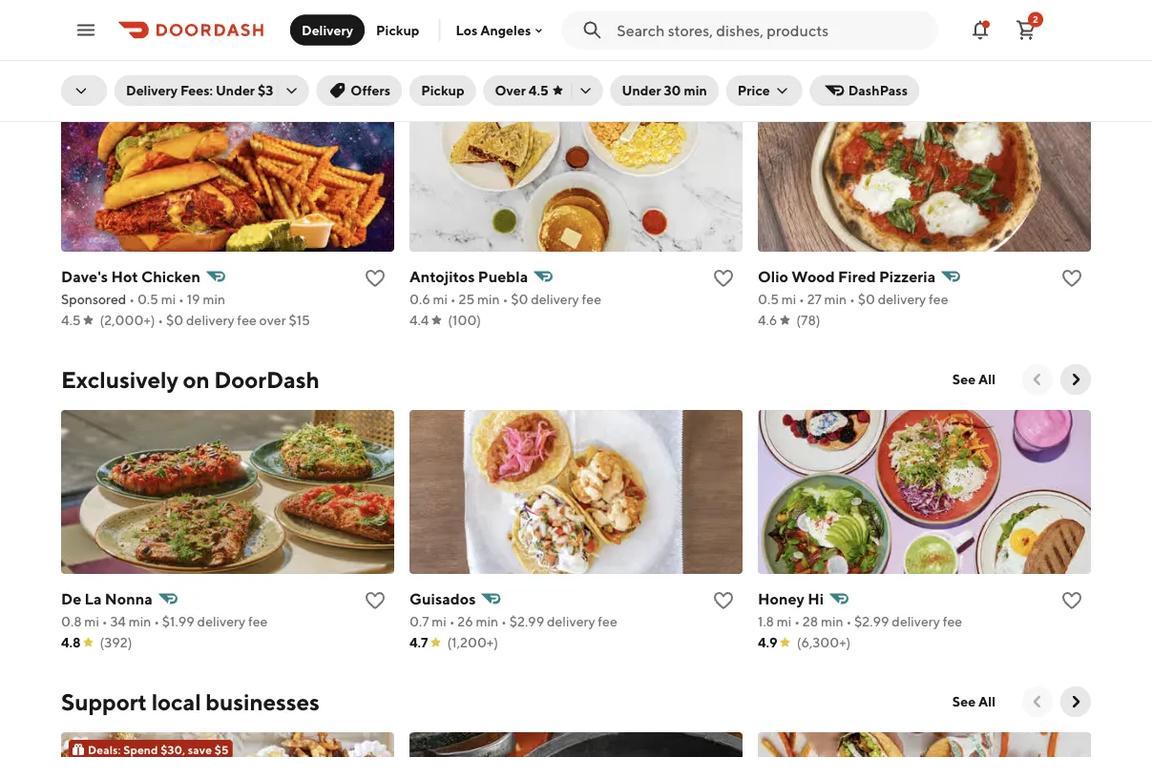 Task type: vqa. For each thing, say whether or not it's contained in the screenshot.
Sapin Sapin Sharing Size Layers of flavorful rice cake. it's the one that melts in your mouth $11.50
no



Task type: describe. For each thing, give the bounding box(es) containing it.
4.9
[[758, 635, 778, 651]]

de la nonna
[[61, 590, 153, 609]]

click to add this store to your saved list image for puebla
[[712, 267, 735, 290]]

honey
[[758, 590, 805, 609]]

min for de la nonna
[[129, 614, 151, 630]]

• left 28
[[794, 614, 800, 630]]

under 30 min button
[[611, 75, 719, 106]]

0.8 mi • 34 min • $1.99 delivery fee
[[61, 614, 268, 630]]

deals: spend $30, save $5
[[88, 744, 229, 757]]

nonna
[[105, 590, 153, 609]]

delivery button
[[290, 15, 365, 45]]

la
[[85, 590, 102, 609]]

0.7 mi • 26 min • $2.99 delivery fee
[[410, 614, 617, 630]]

los
[[456, 22, 478, 38]]

see all link for exclusively on doordash
[[941, 365, 1007, 395]]

hi
[[808, 590, 824, 609]]

chicken
[[141, 268, 200, 286]]

antojitos
[[410, 268, 475, 286]]

see all for under $2 delivery fee
[[953, 49, 996, 65]]

spend
[[123, 744, 158, 757]]

• down sponsored • 0.5 mi • 19 min
[[158, 313, 163, 328]]

angeles
[[480, 22, 531, 38]]

$0 delivery fee
[[88, 98, 169, 112]]

1 horizontal spatial $0
[[166, 313, 184, 328]]

fees:
[[180, 83, 213, 98]]

• left $1.99
[[154, 614, 159, 630]]

exclusively
[[61, 366, 178, 393]]

1 items, open order cart image
[[1015, 19, 1038, 42]]

previous button of carousel image for support local businesses
[[1028, 693, 1047, 712]]

see for under $2 delivery fee
[[953, 49, 976, 65]]

under 30 min
[[622, 83, 707, 98]]

under for under $2 delivery fee
[[61, 43, 128, 71]]

• left 26
[[449, 614, 455, 630]]

0 horizontal spatial $0
[[88, 98, 103, 112]]

• up (6,300+)
[[846, 614, 852, 630]]

exclusively on doordash
[[61, 366, 320, 393]]

4.4
[[410, 313, 429, 328]]

offers
[[351, 83, 391, 98]]

click to add this store to your saved list image for hot
[[364, 267, 387, 290]]

next button of carousel image for under $2 delivery fee
[[1066, 48, 1085, 67]]

de
[[61, 590, 81, 609]]

$2.99 for guisados
[[509, 614, 544, 630]]

sponsored • 0.5 mi • 19 min
[[61, 292, 225, 307]]

los angeles button
[[456, 22, 546, 38]]

notification bell image
[[969, 19, 992, 42]]

over 4.5 button
[[484, 75, 603, 106]]

(100)
[[448, 313, 481, 328]]

mi for de la nonna
[[84, 614, 99, 630]]

• down "fired"
[[850, 292, 855, 307]]

doordash
[[214, 366, 320, 393]]

click to add this store to your saved list image
[[1061, 267, 1083, 290]]

mi down the "chicken"
[[161, 292, 176, 307]]

next button of carousel image
[[1066, 370, 1085, 389]]

los angeles
[[456, 22, 531, 38]]

$1.99
[[162, 614, 195, 630]]

local
[[151, 689, 201, 716]]

dave's hot chicken
[[61, 268, 200, 286]]

min for olio wood fired pizzeria
[[824, 292, 847, 307]]

2 button
[[1007, 11, 1045, 49]]

mi for antojitos puebla
[[433, 292, 448, 307]]

$5
[[214, 744, 229, 757]]

$3
[[258, 83, 273, 98]]

• left 27
[[799, 292, 805, 307]]

1.8
[[758, 614, 774, 630]]

open menu image
[[74, 19, 97, 42]]

support
[[61, 689, 147, 716]]

26
[[458, 614, 473, 630]]

antojitos puebla
[[410, 268, 528, 286]]

olio
[[758, 268, 788, 286]]

mi for guisados
[[432, 614, 447, 630]]

next button of carousel image for support local businesses
[[1066, 693, 1085, 712]]

27
[[807, 292, 822, 307]]

(78)
[[796, 313, 821, 328]]

see all for support local businesses
[[953, 694, 996, 710]]

(1,200+)
[[447, 635, 498, 651]]

$2
[[132, 43, 159, 71]]

olio wood fired pizzeria
[[758, 268, 936, 286]]

price button
[[726, 75, 803, 106]]

min right 19
[[203, 292, 225, 307]]

fired
[[838, 268, 876, 286]]

0.5 mi • 27 min • $​0 delivery fee
[[758, 292, 948, 307]]

0 horizontal spatial 4.5
[[61, 313, 81, 328]]

$​0 for puebla
[[511, 292, 528, 307]]

4.7
[[410, 635, 428, 651]]

(2,000+)
[[100, 313, 155, 328]]

wood
[[792, 268, 835, 286]]

34
[[110, 614, 126, 630]]

businesses
[[206, 689, 320, 716]]

19
[[187, 292, 200, 307]]

min inside "button"
[[684, 83, 707, 98]]

under $2 delivery fee
[[61, 43, 286, 71]]

min for guisados
[[476, 614, 499, 630]]

honey hi
[[758, 590, 824, 609]]

• left 19
[[179, 292, 184, 307]]

dashpass button
[[810, 75, 919, 106]]



Task type: locate. For each thing, give the bounding box(es) containing it.
save
[[188, 744, 212, 757]]

delivery
[[163, 43, 247, 71], [105, 98, 149, 112], [531, 292, 579, 307], [878, 292, 926, 307], [186, 313, 234, 328], [197, 614, 245, 630], [547, 614, 595, 630], [892, 614, 940, 630]]

delivery down $2
[[126, 83, 178, 98]]

mi right 1.8
[[777, 614, 792, 630]]

under down open menu 'icon'
[[61, 43, 128, 71]]

$15
[[289, 313, 310, 328]]

0 vertical spatial all
[[979, 49, 996, 65]]

$2.99 for honey hi
[[854, 614, 889, 630]]

click to add this store to your saved list image for hi
[[1061, 590, 1083, 613]]

under left $3
[[216, 83, 255, 98]]

1 see from the top
[[953, 49, 976, 65]]

see
[[953, 49, 976, 65], [953, 372, 976, 388], [953, 694, 976, 710]]

1 vertical spatial see
[[953, 372, 976, 388]]

1 horizontal spatial 0.5
[[758, 292, 779, 307]]

0 vertical spatial see all
[[953, 49, 996, 65]]

mi left 27
[[782, 292, 796, 307]]

0 horizontal spatial $2.99
[[509, 614, 544, 630]]

pickup button
[[365, 15, 431, 45], [410, 75, 476, 106]]

4.6
[[758, 313, 777, 328]]

3 see all from the top
[[953, 694, 996, 710]]

$2.99 right 28
[[854, 614, 889, 630]]

$0 down open menu 'icon'
[[88, 98, 103, 112]]

delivery up offers button
[[302, 22, 353, 38]]

1 horizontal spatial 4.5
[[529, 83, 549, 98]]

•
[[129, 292, 135, 307], [179, 292, 184, 307], [450, 292, 456, 307], [503, 292, 508, 307], [799, 292, 805, 307], [850, 292, 855, 307], [158, 313, 163, 328], [102, 614, 107, 630], [154, 614, 159, 630], [449, 614, 455, 630], [501, 614, 507, 630], [794, 614, 800, 630], [846, 614, 852, 630]]

(392)
[[100, 635, 132, 651]]

3 see all link from the top
[[941, 687, 1007, 718]]

price
[[738, 83, 770, 98]]

1 horizontal spatial delivery
[[302, 22, 353, 38]]

previous button of carousel image for under $2 delivery fee
[[1028, 48, 1047, 67]]

0 vertical spatial see all link
[[941, 42, 1007, 73]]

(6,300+)
[[797, 635, 851, 651]]

mi for honey hi
[[777, 614, 792, 630]]

all for support local businesses
[[979, 694, 996, 710]]

delivery
[[302, 22, 353, 38], [126, 83, 178, 98]]

1 see all link from the top
[[941, 42, 1007, 73]]

1 horizontal spatial under
[[216, 83, 255, 98]]

• $0 delivery fee over $15
[[155, 313, 310, 328]]

3 see from the top
[[953, 694, 976, 710]]

0.6
[[410, 292, 430, 307]]

pickup up offers
[[376, 22, 419, 38]]

1 previous button of carousel image from the top
[[1028, 48, 1047, 67]]

1 0.5 from the left
[[137, 292, 158, 307]]

0 horizontal spatial $​0
[[511, 292, 528, 307]]

• left 34
[[102, 614, 107, 630]]

2 vertical spatial see
[[953, 694, 976, 710]]

0.5 down the dave's hot chicken
[[137, 292, 158, 307]]

$​0 down the puebla
[[511, 292, 528, 307]]

under left the "30"
[[622, 83, 661, 98]]

1 next button of carousel image from the top
[[1066, 48, 1085, 67]]

• down the puebla
[[503, 292, 508, 307]]

1 vertical spatial 4.5
[[61, 313, 81, 328]]

over
[[259, 313, 286, 328]]

2 see from the top
[[953, 372, 976, 388]]

2 horizontal spatial under
[[622, 83, 661, 98]]

min right 26
[[476, 614, 499, 630]]

1 vertical spatial pickup button
[[410, 75, 476, 106]]

0 horizontal spatial pickup
[[376, 22, 419, 38]]

$0
[[88, 98, 103, 112], [166, 313, 184, 328]]

2 vertical spatial see all link
[[941, 687, 1007, 718]]

3 previous button of carousel image from the top
[[1028, 693, 1047, 712]]

0 vertical spatial next button of carousel image
[[1066, 48, 1085, 67]]

all for under $2 delivery fee
[[979, 49, 996, 65]]

4.5 down 'sponsored'
[[61, 313, 81, 328]]

min
[[684, 83, 707, 98], [203, 292, 225, 307], [477, 292, 500, 307], [824, 292, 847, 307], [129, 614, 151, 630], [476, 614, 499, 630], [821, 614, 843, 630]]

1 vertical spatial see all
[[953, 372, 996, 388]]

2 0.5 from the left
[[758, 292, 779, 307]]

1 vertical spatial delivery
[[126, 83, 178, 98]]

dave's
[[61, 268, 108, 286]]

1 $2.99 from the left
[[509, 614, 544, 630]]

• right 26
[[501, 614, 507, 630]]

1 vertical spatial pickup
[[421, 83, 464, 98]]

4.5 inside button
[[529, 83, 549, 98]]

hot
[[111, 268, 138, 286]]

1 all from the top
[[979, 49, 996, 65]]

1 horizontal spatial pickup
[[421, 83, 464, 98]]

0.6 mi • 25 min • $​0 delivery fee
[[410, 292, 601, 307]]

under inside "button"
[[622, 83, 661, 98]]

$2.99
[[509, 614, 544, 630], [854, 614, 889, 630]]

mi right 0.8
[[84, 614, 99, 630]]

1 vertical spatial previous button of carousel image
[[1028, 370, 1047, 389]]

click to add this store to your saved list image for la
[[364, 590, 387, 613]]

0 horizontal spatial delivery
[[126, 83, 178, 98]]

min right the "30"
[[684, 83, 707, 98]]

pickup button down los
[[410, 75, 476, 106]]

exclusively on doordash link
[[61, 365, 320, 395]]

0 vertical spatial pickup
[[376, 22, 419, 38]]

1 horizontal spatial $2.99
[[854, 614, 889, 630]]

fee
[[252, 43, 286, 71], [151, 98, 169, 112], [582, 292, 601, 307], [929, 292, 948, 307], [237, 313, 257, 328], [248, 614, 268, 630], [598, 614, 617, 630], [943, 614, 962, 630]]

$2.99 right 26
[[509, 614, 544, 630]]

2 see all from the top
[[953, 372, 996, 388]]

0 horizontal spatial 0.5
[[137, 292, 158, 307]]

min right 25
[[477, 292, 500, 307]]

2 next button of carousel image from the top
[[1066, 693, 1085, 712]]

2
[[1033, 14, 1038, 25]]

over
[[495, 83, 526, 98]]

sponsored
[[61, 292, 126, 307]]

offers button
[[316, 75, 402, 106]]

delivery fees: under $3
[[126, 83, 273, 98]]

0.5 up 4.6
[[758, 292, 779, 307]]

mi
[[161, 292, 176, 307], [433, 292, 448, 307], [782, 292, 796, 307], [84, 614, 99, 630], [432, 614, 447, 630], [777, 614, 792, 630]]

min right 27
[[824, 292, 847, 307]]

2 vertical spatial all
[[979, 694, 996, 710]]

1 vertical spatial $0
[[166, 313, 184, 328]]

$30,
[[161, 744, 185, 757]]

2 $​0 from the left
[[858, 292, 875, 307]]

$0 down sponsored • 0.5 mi • 19 min
[[166, 313, 184, 328]]

delivery for delivery fees: under $3
[[126, 83, 178, 98]]

$​0 down "fired"
[[858, 292, 875, 307]]

30
[[664, 83, 681, 98]]

$​0 for wood
[[858, 292, 875, 307]]

pickup button up offers
[[365, 15, 431, 45]]

puebla
[[478, 268, 528, 286]]

• left 25
[[450, 292, 456, 307]]

see all link
[[941, 42, 1007, 73], [941, 365, 1007, 395], [941, 687, 1007, 718]]

mi for olio wood fired pizzeria
[[782, 292, 796, 307]]

support local businesses link
[[61, 687, 320, 718]]

1 horizontal spatial $​0
[[858, 292, 875, 307]]

see for support local businesses
[[953, 694, 976, 710]]

25
[[459, 292, 475, 307]]

min for antojitos puebla
[[477, 292, 500, 307]]

deals:
[[88, 744, 121, 757]]

delivery for delivery
[[302, 22, 353, 38]]

click to add this store to your saved list image
[[364, 267, 387, 290], [712, 267, 735, 290], [364, 590, 387, 613], [712, 590, 735, 613], [1061, 590, 1083, 613]]

Store search: begin typing to search for stores available on DoorDash text field
[[617, 20, 927, 41]]

28
[[803, 614, 818, 630]]

1 see all from the top
[[953, 49, 996, 65]]

2 see all link from the top
[[941, 365, 1007, 395]]

on
[[183, 366, 210, 393]]

1 vertical spatial next button of carousel image
[[1066, 693, 1085, 712]]

1.8 mi • 28 min • $2.99 delivery fee
[[758, 614, 962, 630]]

min for honey hi
[[821, 614, 843, 630]]

2 vertical spatial previous button of carousel image
[[1028, 693, 1047, 712]]

see all for exclusively on doordash
[[953, 372, 996, 388]]

0 horizontal spatial under
[[61, 43, 128, 71]]

4.8
[[61, 635, 81, 651]]

• up (2,000+)
[[129, 292, 135, 307]]

pickup down los
[[421, 83, 464, 98]]

next button of carousel image
[[1066, 48, 1085, 67], [1066, 693, 1085, 712]]

0 vertical spatial 4.5
[[529, 83, 549, 98]]

under
[[61, 43, 128, 71], [216, 83, 255, 98], [622, 83, 661, 98]]

0 vertical spatial pickup button
[[365, 15, 431, 45]]

2 all from the top
[[979, 372, 996, 388]]

0 vertical spatial previous button of carousel image
[[1028, 48, 1047, 67]]

0 vertical spatial delivery
[[302, 22, 353, 38]]

see all link for support local businesses
[[941, 687, 1007, 718]]

see for exclusively on doordash
[[953, 372, 976, 388]]

mi right 0.6
[[433, 292, 448, 307]]

previous button of carousel image
[[1028, 48, 1047, 67], [1028, 370, 1047, 389], [1028, 693, 1047, 712]]

under $2 delivery fee link
[[61, 42, 286, 73]]

0.8
[[61, 614, 82, 630]]

min right 28
[[821, 614, 843, 630]]

2 $2.99 from the left
[[854, 614, 889, 630]]

0 vertical spatial see
[[953, 49, 976, 65]]

previous button of carousel image for exclusively on doordash
[[1028, 370, 1047, 389]]

guisados
[[410, 590, 476, 609]]

fee inside under $2 delivery fee link
[[252, 43, 286, 71]]

0 vertical spatial $0
[[88, 98, 103, 112]]

under for under 30 min
[[622, 83, 661, 98]]

delivery inside button
[[302, 22, 353, 38]]

all
[[979, 49, 996, 65], [979, 372, 996, 388], [979, 694, 996, 710]]

0.5
[[137, 292, 158, 307], [758, 292, 779, 307]]

mi right 0.7
[[432, 614, 447, 630]]

2 vertical spatial see all
[[953, 694, 996, 710]]

pickup
[[376, 22, 419, 38], [421, 83, 464, 98]]

2 previous button of carousel image from the top
[[1028, 370, 1047, 389]]

see all
[[953, 49, 996, 65], [953, 372, 996, 388], [953, 694, 996, 710]]

1 $​0 from the left
[[511, 292, 528, 307]]

dashpass
[[848, 83, 908, 98]]

4.5 right over
[[529, 83, 549, 98]]

pizzeria
[[879, 268, 936, 286]]

0.7
[[410, 614, 429, 630]]

3 all from the top
[[979, 694, 996, 710]]

all for exclusively on doordash
[[979, 372, 996, 388]]

min right 34
[[129, 614, 151, 630]]

over 4.5
[[495, 83, 549, 98]]

1 vertical spatial see all link
[[941, 365, 1007, 395]]

1 vertical spatial all
[[979, 372, 996, 388]]

see all link for under $2 delivery fee
[[941, 42, 1007, 73]]

support local businesses
[[61, 689, 320, 716]]



